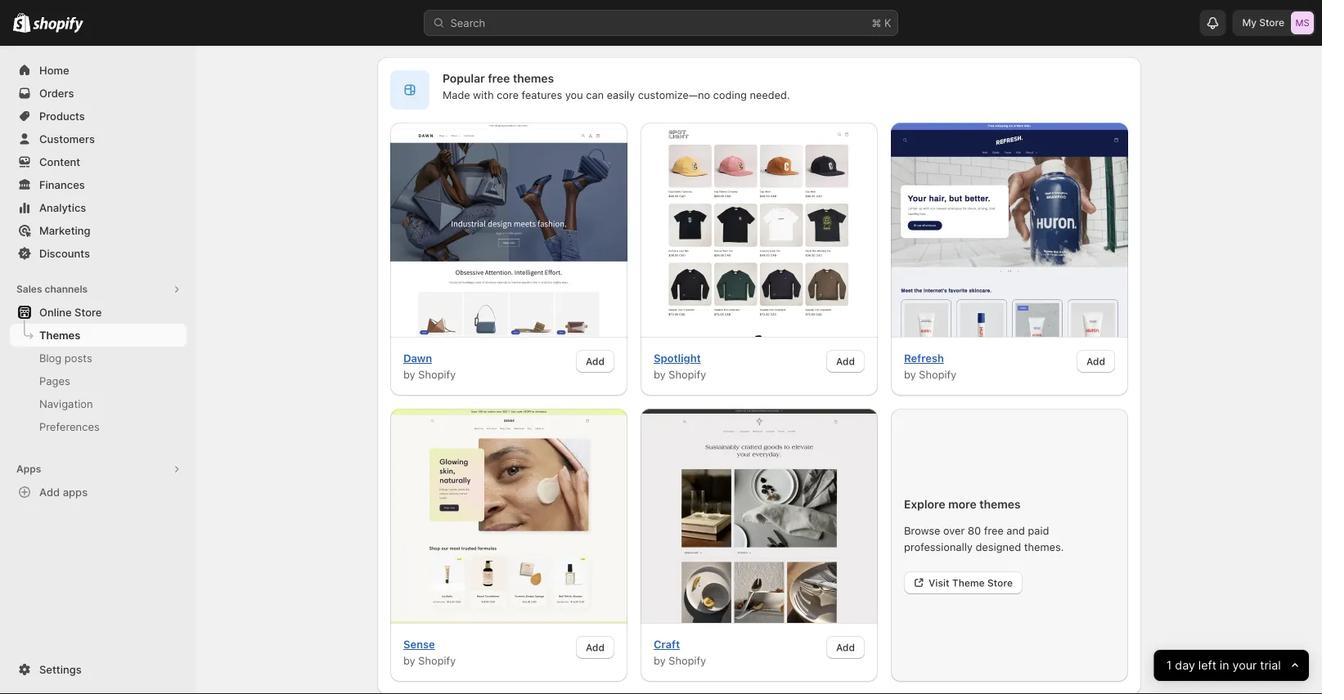 Task type: describe. For each thing, give the bounding box(es) containing it.
search
[[451, 16, 486, 29]]

analytics
[[39, 201, 86, 214]]

my store
[[1243, 17, 1285, 29]]

orders
[[39, 87, 74, 99]]

posts
[[65, 352, 92, 365]]

discounts link
[[10, 242, 187, 265]]

content
[[39, 156, 80, 168]]

pages
[[39, 375, 70, 388]]

add apps button
[[10, 481, 187, 504]]

orders link
[[10, 82, 187, 105]]

left
[[1199, 659, 1217, 673]]

in
[[1220, 659, 1230, 673]]

apps button
[[10, 458, 187, 481]]

preferences link
[[10, 416, 187, 439]]

store for my store
[[1260, 17, 1285, 29]]

your
[[1233, 659, 1258, 673]]

marketing
[[39, 224, 90, 237]]

sales
[[16, 284, 42, 295]]

online
[[39, 306, 72, 319]]

sales channels
[[16, 284, 88, 295]]

marketing link
[[10, 219, 187, 242]]

blog posts
[[39, 352, 92, 365]]

navigation link
[[10, 393, 187, 416]]

day
[[1176, 659, 1196, 673]]

blog posts link
[[10, 347, 187, 370]]

my store image
[[1292, 11, 1314, 34]]

apps
[[16, 464, 41, 476]]

⌘
[[872, 16, 882, 29]]

⌘ k
[[872, 16, 892, 29]]

content link
[[10, 151, 187, 174]]

1 day left in your trial
[[1167, 659, 1282, 673]]

online store link
[[10, 301, 187, 324]]



Task type: vqa. For each thing, say whether or not it's contained in the screenshot.
the Drafts
no



Task type: locate. For each thing, give the bounding box(es) containing it.
channels
[[45, 284, 88, 295]]

home
[[39, 64, 69, 77]]

analytics link
[[10, 196, 187, 219]]

add apps
[[39, 486, 88, 499]]

store
[[1260, 17, 1285, 29], [75, 306, 102, 319]]

my
[[1243, 17, 1257, 29]]

k
[[885, 16, 892, 29]]

1 horizontal spatial store
[[1260, 17, 1285, 29]]

1 day left in your trial button
[[1155, 651, 1310, 682]]

customers
[[39, 133, 95, 145]]

pages link
[[10, 370, 187, 393]]

blog
[[39, 352, 62, 365]]

trial
[[1261, 659, 1282, 673]]

0 vertical spatial store
[[1260, 17, 1285, 29]]

finances link
[[10, 174, 187, 196]]

finances
[[39, 178, 85, 191]]

online store
[[39, 306, 102, 319]]

1 vertical spatial store
[[75, 306, 102, 319]]

sales channels button
[[10, 278, 187, 301]]

home link
[[10, 59, 187, 82]]

0 horizontal spatial shopify image
[[13, 13, 30, 33]]

settings
[[39, 664, 82, 676]]

store right my
[[1260, 17, 1285, 29]]

discounts
[[39, 247, 90, 260]]

customers link
[[10, 128, 187, 151]]

themes
[[39, 329, 80, 342]]

preferences
[[39, 421, 100, 433]]

store for online store
[[75, 306, 102, 319]]

add
[[39, 486, 60, 499]]

products
[[39, 110, 85, 122]]

themes link
[[10, 324, 187, 347]]

settings link
[[10, 659, 187, 682]]

0 horizontal spatial store
[[75, 306, 102, 319]]

products link
[[10, 105, 187, 128]]

navigation
[[39, 398, 93, 410]]

1 horizontal spatial shopify image
[[33, 17, 84, 33]]

apps
[[63, 486, 88, 499]]

1
[[1167, 659, 1172, 673]]

shopify image
[[13, 13, 30, 33], [33, 17, 84, 33]]

store down sales channels button
[[75, 306, 102, 319]]



